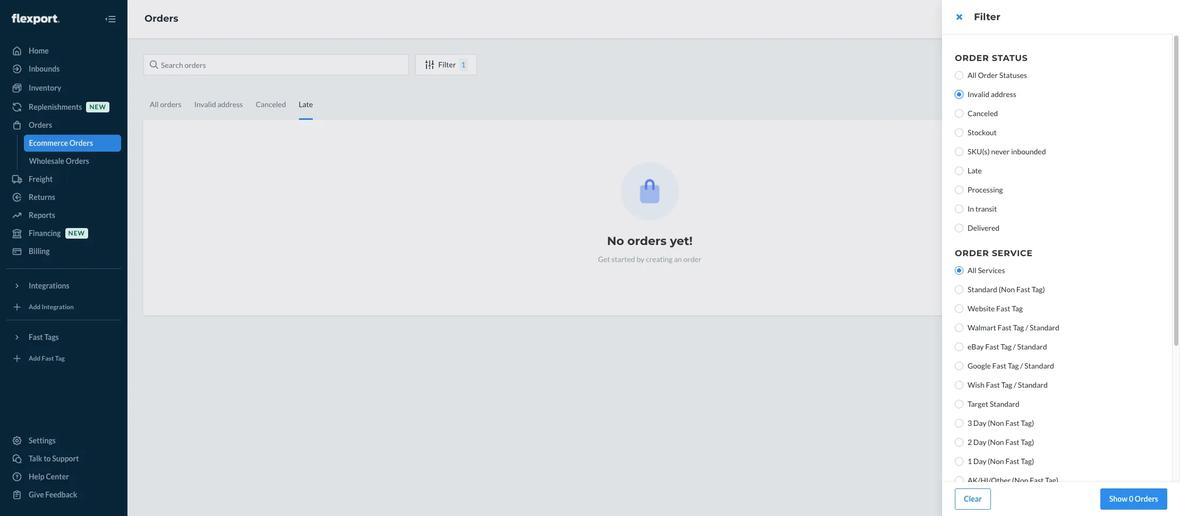 Task type: locate. For each thing, give the bounding box(es) containing it.
None radio
[[955, 71, 964, 80], [955, 90, 964, 99], [955, 109, 964, 118], [955, 167, 964, 175], [955, 224, 964, 233], [955, 267, 964, 275], [955, 305, 964, 313], [955, 324, 964, 333], [955, 362, 964, 371], [955, 381, 964, 390], [955, 439, 964, 447], [955, 458, 964, 467], [955, 477, 964, 486], [955, 71, 964, 80], [955, 90, 964, 99], [955, 109, 964, 118], [955, 167, 964, 175], [955, 224, 964, 233], [955, 267, 964, 275], [955, 305, 964, 313], [955, 324, 964, 333], [955, 362, 964, 371], [955, 381, 964, 390], [955, 439, 964, 447], [955, 458, 964, 467], [955, 477, 964, 486]]

standard down the 'google fast tag / standard'
[[1018, 381, 1048, 390]]

standard
[[968, 285, 998, 294], [1030, 324, 1060, 333], [1018, 343, 1047, 352], [1025, 362, 1055, 371], [1018, 381, 1048, 390], [990, 400, 1020, 409]]

fast down standard (non fast tag)
[[997, 304, 1011, 313]]

order up all services
[[955, 249, 990, 259]]

(non down target standard
[[988, 419, 1004, 428]]

target
[[968, 400, 989, 409]]

all left services on the right of the page
[[968, 266, 977, 275]]

google
[[968, 362, 991, 371]]

day right 3
[[974, 419, 987, 428]]

tag up "ebay fast tag / standard"
[[1014, 324, 1025, 333]]

day for 2
[[974, 438, 987, 447]]

tag) for 2 day (non fast tag)
[[1021, 438, 1035, 447]]

/
[[1026, 324, 1029, 333], [1014, 343, 1016, 352], [1021, 362, 1024, 371], [1014, 381, 1017, 390]]

tag) for 3 day (non fast tag)
[[1021, 419, 1035, 428]]

/ down the 'google fast tag / standard'
[[1014, 381, 1017, 390]]

day right '1'
[[974, 457, 987, 467]]

None radio
[[955, 129, 964, 137], [955, 148, 964, 156], [955, 186, 964, 194], [955, 205, 964, 214], [955, 286, 964, 294], [955, 343, 964, 352], [955, 401, 964, 409], [955, 420, 964, 428], [955, 129, 964, 137], [955, 148, 964, 156], [955, 186, 964, 194], [955, 205, 964, 214], [955, 286, 964, 294], [955, 343, 964, 352], [955, 401, 964, 409], [955, 420, 964, 428]]

order
[[955, 53, 990, 63], [978, 71, 998, 80], [955, 249, 990, 259]]

walmart
[[968, 324, 997, 333]]

1 day (non fast tag)
[[968, 457, 1035, 467]]

/ for ebay
[[1014, 343, 1016, 352]]

tag up walmart fast tag / standard
[[1012, 304, 1023, 313]]

(non down '3 day (non fast tag)'
[[988, 438, 1004, 447]]

fast down '3 day (non fast tag)'
[[1006, 438, 1020, 447]]

orders
[[1135, 495, 1159, 504]]

0
[[1130, 495, 1134, 504]]

1 all from the top
[[968, 71, 977, 80]]

/ down walmart fast tag / standard
[[1014, 343, 1016, 352]]

2
[[968, 438, 972, 447]]

0 vertical spatial all
[[968, 71, 977, 80]]

2 vertical spatial day
[[974, 457, 987, 467]]

/ up "ebay fast tag / standard"
[[1026, 324, 1029, 333]]

1 vertical spatial day
[[974, 438, 987, 447]]

0 vertical spatial day
[[974, 419, 987, 428]]

wish fast tag / standard
[[968, 381, 1048, 390]]

order service
[[955, 249, 1033, 259]]

/ up wish fast tag / standard
[[1021, 362, 1024, 371]]

invalid address
[[968, 90, 1017, 99]]

tag down the 'google fast tag / standard'
[[1002, 381, 1013, 390]]

2 day from the top
[[974, 438, 987, 447]]

inbounded
[[1012, 147, 1046, 156]]

day for 3
[[974, 419, 987, 428]]

clear button
[[955, 489, 991, 511]]

(non for 3 day (non fast tag)
[[988, 419, 1004, 428]]

order up 'all order statuses'
[[955, 53, 990, 63]]

walmart fast tag / standard
[[968, 324, 1060, 333]]

target standard
[[968, 400, 1020, 409]]

(non down 2 day (non fast tag)
[[988, 457, 1004, 467]]

fast
[[1017, 285, 1031, 294], [997, 304, 1011, 313], [998, 324, 1012, 333], [986, 343, 1000, 352], [993, 362, 1007, 371], [986, 381, 1000, 390], [1006, 419, 1020, 428], [1006, 438, 1020, 447], [1006, 457, 1020, 467], [1030, 477, 1044, 486]]

standard down wish fast tag / standard
[[990, 400, 1020, 409]]

1 vertical spatial all
[[968, 266, 977, 275]]

all order statuses
[[968, 71, 1028, 80]]

all for order service
[[968, 266, 977, 275]]

tag for ebay
[[1001, 343, 1012, 352]]

ak/hi/other
[[968, 477, 1011, 486]]

tag up wish fast tag / standard
[[1008, 362, 1019, 371]]

services
[[978, 266, 1006, 275]]

standard up "website"
[[968, 285, 998, 294]]

tag)
[[1032, 285, 1045, 294], [1021, 419, 1035, 428], [1021, 438, 1035, 447], [1021, 457, 1035, 467], [1046, 477, 1059, 486]]

day right '2'
[[974, 438, 987, 447]]

all
[[968, 71, 977, 80], [968, 266, 977, 275]]

2 all from the top
[[968, 266, 977, 275]]

tag up the 'google fast tag / standard'
[[1001, 343, 1012, 352]]

(non up website fast tag
[[999, 285, 1015, 294]]

3 day from the top
[[974, 457, 987, 467]]

standard up wish fast tag / standard
[[1025, 362, 1055, 371]]

0 vertical spatial order
[[955, 53, 990, 63]]

all up invalid in the right top of the page
[[968, 71, 977, 80]]

show 0 orders button
[[1101, 489, 1168, 511]]

2 vertical spatial order
[[955, 249, 990, 259]]

order down order status
[[978, 71, 998, 80]]

1 day from the top
[[974, 419, 987, 428]]

fast right ebay
[[986, 343, 1000, 352]]

standard down walmart fast tag / standard
[[1018, 343, 1047, 352]]

standard up "ebay fast tag / standard"
[[1030, 324, 1060, 333]]

tag for walmart
[[1014, 324, 1025, 333]]

(non
[[999, 285, 1015, 294], [988, 419, 1004, 428], [988, 438, 1004, 447], [988, 457, 1004, 467], [1013, 477, 1029, 486]]

tag
[[1012, 304, 1023, 313], [1014, 324, 1025, 333], [1001, 343, 1012, 352], [1008, 362, 1019, 371], [1002, 381, 1013, 390]]

website
[[968, 304, 995, 313]]

(non for 1 day (non fast tag)
[[988, 457, 1004, 467]]

day for 1
[[974, 457, 987, 467]]

fast up website fast tag
[[1017, 285, 1031, 294]]

day
[[974, 419, 987, 428], [974, 438, 987, 447], [974, 457, 987, 467]]



Task type: describe. For each thing, give the bounding box(es) containing it.
canceled
[[968, 109, 998, 118]]

standard for ebay fast tag / standard
[[1018, 343, 1047, 352]]

late
[[968, 166, 982, 175]]

address
[[991, 90, 1017, 99]]

sku(s) never inbounded
[[968, 147, 1046, 156]]

in transit
[[968, 205, 997, 214]]

3 day (non fast tag)
[[968, 419, 1035, 428]]

google fast tag / standard
[[968, 362, 1055, 371]]

service
[[992, 249, 1033, 259]]

tag for website
[[1012, 304, 1023, 313]]

show
[[1110, 495, 1128, 504]]

order for service
[[955, 249, 990, 259]]

2 day (non fast tag)
[[968, 438, 1035, 447]]

website fast tag
[[968, 304, 1023, 313]]

standard for google fast tag / standard
[[1025, 362, 1055, 371]]

fast up "ebay fast tag / standard"
[[998, 324, 1012, 333]]

close image
[[957, 13, 963, 21]]

sku(s)
[[968, 147, 990, 156]]

show 0 orders
[[1110, 495, 1159, 504]]

tag for google
[[1008, 362, 1019, 371]]

fast up 2 day (non fast tag)
[[1006, 419, 1020, 428]]

tag for wish
[[1002, 381, 1013, 390]]

/ for wish
[[1014, 381, 1017, 390]]

standard for walmart fast tag / standard
[[1030, 324, 1060, 333]]

(non down 1 day (non fast tag)
[[1013, 477, 1029, 486]]

invalid
[[968, 90, 990, 99]]

/ for google
[[1021, 362, 1024, 371]]

ebay fast tag / standard
[[968, 343, 1047, 352]]

standard for wish fast tag / standard
[[1018, 381, 1048, 390]]

all for order status
[[968, 71, 977, 80]]

(non for 2 day (non fast tag)
[[988, 438, 1004, 447]]

1
[[968, 457, 972, 467]]

1 vertical spatial order
[[978, 71, 998, 80]]

fast down 1 day (non fast tag)
[[1030, 477, 1044, 486]]

transit
[[976, 205, 997, 214]]

delivered
[[968, 224, 1000, 233]]

3
[[968, 419, 972, 428]]

fast up ak/hi/other (non fast tag)
[[1006, 457, 1020, 467]]

processing
[[968, 185, 1003, 194]]

ak/hi/other (non fast tag)
[[968, 477, 1059, 486]]

/ for walmart
[[1026, 324, 1029, 333]]

standard (non fast tag)
[[968, 285, 1045, 294]]

order status
[[955, 53, 1028, 63]]

in
[[968, 205, 975, 214]]

fast right google
[[993, 362, 1007, 371]]

never
[[992, 147, 1010, 156]]

fast right wish
[[986, 381, 1000, 390]]

clear
[[964, 495, 982, 504]]

statuses
[[1000, 71, 1028, 80]]

stockout
[[968, 128, 997, 137]]

wish
[[968, 381, 985, 390]]

filter
[[974, 11, 1001, 23]]

all services
[[968, 266, 1006, 275]]

order for status
[[955, 53, 990, 63]]

status
[[992, 53, 1028, 63]]

tag) for 1 day (non fast tag)
[[1021, 457, 1035, 467]]

ebay
[[968, 343, 984, 352]]



Task type: vqa. For each thing, say whether or not it's contained in the screenshot.
the topmost Center
no



